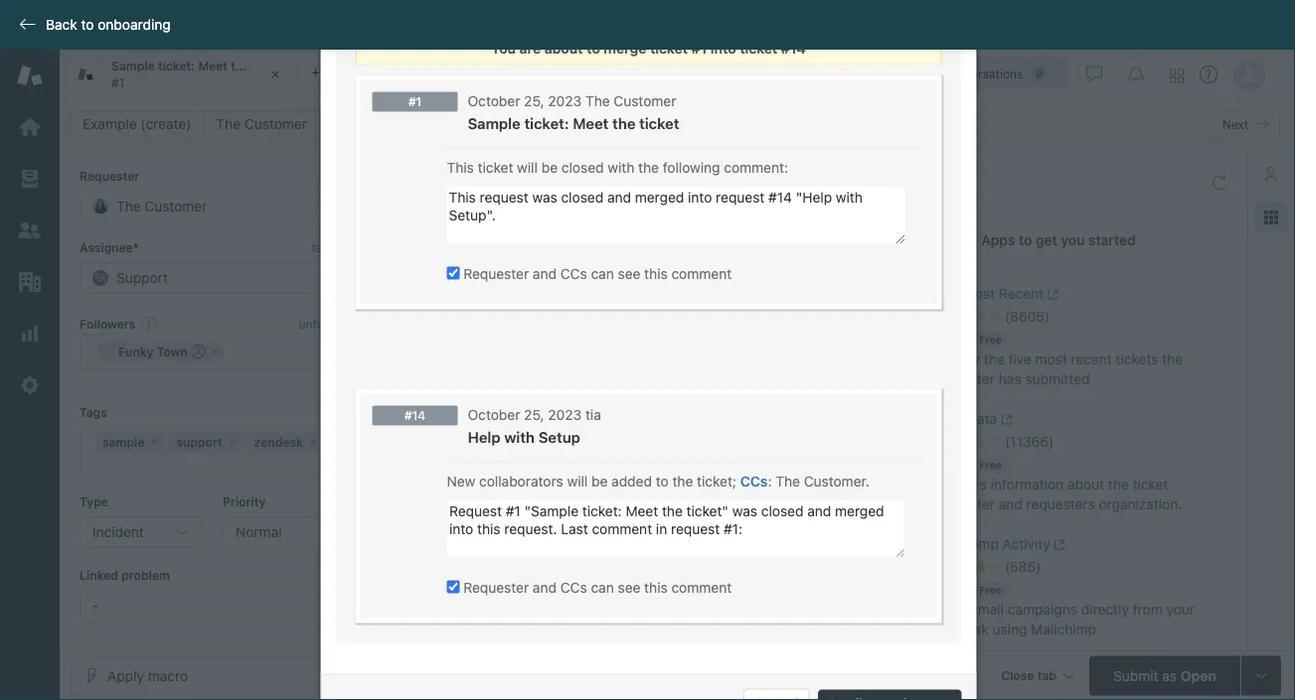 Task type: describe. For each thing, give the bounding box(es) containing it.
and inside price: free displays information about the ticket requester and requesters organization.
[[999, 496, 1023, 513]]

admin image
[[17, 373, 43, 399]]

there,
[[459, 258, 496, 274]]

the right tickets
[[1162, 351, 1183, 368]]

ccs for setup
[[560, 579, 587, 596]]

#1 inside sample ticket: meet the ticket #1
[[111, 76, 124, 89]]

free for information
[[980, 459, 1002, 471]]

tab containing sample ticket: meet the ticket
[[60, 50, 298, 99]]

3 stars. 8605 reviews. element
[[933, 308, 1236, 326]]

This request was closed and merged into request #14 "Help with Setup". text field
[[447, 186, 905, 244]]

events image
[[788, 174, 804, 190]]

take it button
[[311, 238, 346, 258]]

be for closed
[[541, 159, 558, 175]]

sending
[[465, 276, 515, 292]]

most
[[1035, 351, 1067, 368]]

submitted
[[1025, 371, 1090, 388]]

comment for help with setup
[[671, 579, 732, 596]]

help
[[618, 294, 645, 310]]

submit
[[1113, 668, 1159, 684]]

requester for with
[[463, 579, 529, 596]]

started
[[1089, 232, 1136, 248]]

normal button
[[223, 517, 346, 549]]

back to onboarding link
[[0, 16, 181, 34]]

user data link
[[933, 410, 1200, 433]]

next button
[[1210, 108, 1280, 140]]

tickets
[[1116, 351, 1158, 368]]

:
[[768, 473, 772, 490]]

customer.
[[804, 473, 870, 490]]

sample inside "october 25, 2023 the customer sample ticket: meet the ticket"
[[468, 115, 521, 132]]

get
[[1036, 232, 1057, 248]]

1 vertical spatial the customer link
[[441, 231, 536, 247]]

email inside price: free send email campaigns directly from your zendesk using mailchimp
[[970, 602, 1004, 618]]

example
[[83, 116, 137, 132]]

type
[[80, 496, 108, 510]]

sample ticket: meet the ticket #1
[[111, 59, 286, 89]]

via sample ticket
[[386, 186, 482, 200]]

sample inside sample ticket: meet the ticket #1
[[111, 59, 155, 73]]

information
[[991, 477, 1064, 493]]

ticket inside price: free displays information about the ticket requester and requesters organization.
[[1133, 477, 1168, 493]]

1 vertical spatial problem
[[121, 569, 170, 582]]

the inside sample ticket: meet the ticket #1
[[231, 59, 250, 73]]

reporting image
[[17, 321, 43, 347]]

close image
[[265, 65, 285, 84]]

requester and ccs can see this comment for ticket:
[[460, 265, 732, 282]]

linked
[[80, 569, 118, 582]]

up
[[820, 276, 836, 292]]

2023 for ticket:
[[548, 92, 582, 109]]

(opens in a new tab) image for five most recent
[[1044, 289, 1059, 300]]

1 horizontal spatial you
[[1061, 232, 1085, 248]]

using
[[992, 622, 1027, 638]]

mailchimp inside price: free send email campaigns directly from your zendesk using mailchimp
[[1031, 622, 1096, 638]]

most
[[963, 286, 995, 302]]

meet inside "october 25, 2023 the customer sample ticket: meet the ticket"
[[573, 115, 609, 132]]

open inside "link"
[[337, 117, 368, 131]]

zendesk
[[933, 622, 989, 638]]

you inside hi there, i'm sending an email because i'm having a problem setting up your new product. can you help me troubleshoot? thanks,
[[591, 294, 614, 310]]

minutes
[[781, 233, 826, 246]]

the up hi
[[441, 231, 467, 247]]

add link (cmd k) image
[[531, 620, 547, 636]]

51 minutes ago text field
[[765, 233, 850, 246]]

me
[[649, 294, 669, 310]]

51
[[765, 233, 778, 246]]

you are about to merge ticket #1 into ticket #14
[[491, 40, 806, 56]]

customer context image
[[1263, 166, 1279, 182]]

and for ticket:
[[533, 265, 557, 282]]

requesters
[[1026, 496, 1095, 513]]

be for added
[[591, 473, 608, 490]]

onboarding
[[98, 16, 171, 33]]

this for help with setup
[[644, 579, 668, 596]]

edit user image
[[668, 486, 682, 500]]

merge
[[604, 40, 646, 56]]

from
[[1133, 602, 1163, 618]]

with for closed
[[608, 159, 634, 175]]

1 vertical spatial #14
[[405, 409, 425, 423]]

sample
[[407, 186, 447, 200]]

october for with
[[468, 407, 520, 423]]

customers image
[[17, 218, 43, 244]]

october 25, 2023 tia help with setup
[[468, 407, 601, 446]]

Subject field
[[382, 160, 739, 184]]

you
[[491, 40, 516, 56]]

customer inside "october 25, 2023 the customer sample ticket: meet the ticket"
[[614, 92, 676, 109]]

to left get
[[1019, 232, 1032, 248]]

price: for send
[[933, 582, 970, 598]]

user
[[933, 411, 964, 427]]

because
[[576, 276, 631, 292]]

the customer inside "secondary" element
[[216, 116, 307, 132]]

draft mode image
[[388, 620, 404, 636]]

zendesk products image
[[1170, 69, 1184, 83]]

priority
[[223, 496, 266, 510]]

2 horizontal spatial the customer
[[577, 486, 660, 500]]

ticket inside "october 25, 2023 the customer sample ticket: meet the ticket"
[[639, 115, 679, 132]]

4 stars. 585 reviews. element
[[933, 559, 1236, 576]]

1 horizontal spatial the customer
[[441, 231, 536, 247]]

five
[[933, 286, 959, 302]]

setup
[[538, 429, 580, 446]]

apps for apps to get you started
[[981, 232, 1015, 248]]

25, for ticket:
[[524, 92, 544, 109]]

cc button
[[834, 484, 854, 502]]

display
[[933, 351, 980, 368]]

assignee*
[[80, 241, 139, 255]]

price: for display
[[933, 331, 970, 348]]

ccs for ticket:
[[560, 265, 587, 282]]

organizations image
[[17, 269, 43, 295]]

requester inside price: free display the five most recent tickets the requester has submitted
[[933, 371, 995, 388]]

unfollow
[[299, 317, 346, 331]]

activity
[[1003, 536, 1050, 553]]

open link
[[319, 110, 462, 138]]

customer left the edit user icon
[[603, 486, 660, 500]]

price: free displays information about the ticket requester and requesters organization.
[[933, 457, 1182, 513]]

next
[[1222, 117, 1248, 131]]

1 i'm from the left
[[441, 276, 461, 292]]

example (create) button
[[70, 110, 204, 138]]

secondary element
[[60, 104, 1295, 144]]

2 i'm from the left
[[634, 276, 654, 292]]

insert emojis image
[[459, 620, 475, 636]]

(8605)
[[1005, 309, 1050, 325]]

has
[[999, 371, 1021, 388]]

example (create)
[[83, 116, 191, 132]]

get started image
[[17, 114, 43, 140]]

1 vertical spatial ccs
[[740, 473, 768, 490]]

with for help
[[504, 429, 535, 446]]

new
[[447, 473, 475, 490]]

and for setup
[[533, 579, 557, 596]]

0 vertical spatial #14
[[781, 40, 806, 56]]

0 horizontal spatial about
[[544, 40, 583, 56]]

to
[[526, 485, 541, 501]]

requester and ccs can see this comment for setup
[[460, 579, 732, 596]]

it
[[339, 241, 346, 255]]

price: free display the five most recent tickets the requester has submitted
[[933, 331, 1183, 388]]

send
[[933, 602, 966, 618]]

(585)
[[1005, 559, 1041, 575]]

free for email
[[980, 584, 1002, 596]]

tabs tab list
[[60, 50, 865, 99]]

the up has
[[984, 351, 1005, 368]]

comment:
[[724, 159, 788, 175]]

can for ticket:
[[591, 265, 614, 282]]

will for collaborators
[[567, 473, 588, 490]]

incident
[[92, 524, 144, 541]]

mailchimp activity
[[933, 536, 1050, 553]]

(opens in a new tab) image for mailchimp activity
[[1050, 539, 1066, 551]]

troubleshoot?
[[673, 294, 761, 310]]

price: for displays
[[933, 457, 970, 473]]

mailchimp activity link
[[933, 535, 1200, 559]]

zendesk support image
[[17, 63, 43, 88]]

see for sample ticket: meet the ticket
[[618, 265, 641, 282]]



Task type: vqa. For each thing, say whether or not it's contained in the screenshot.
'file'
no



Task type: locate. For each thing, give the bounding box(es) containing it.
1 horizontal spatial #1
[[408, 95, 422, 109]]

3 free from the top
[[980, 584, 1002, 596]]

october inside "october 25, 2023 the customer sample ticket: meet the ticket"
[[468, 92, 520, 109]]

take
[[311, 241, 335, 255]]

1 horizontal spatial ticket:
[[524, 115, 569, 132]]

0 vertical spatial will
[[517, 159, 538, 175]]

ticket: up (create)
[[158, 59, 195, 73]]

the customer
[[216, 116, 307, 132], [441, 231, 536, 247], [577, 486, 660, 500]]

2023 inside "october 25, 2023 the customer sample ticket: meet the ticket"
[[548, 92, 582, 109]]

email up using
[[970, 602, 1004, 618]]

1 vertical spatial mailchimp
[[1031, 622, 1096, 638]]

sample down onboarding
[[111, 59, 155, 73]]

will left closed
[[517, 159, 538, 175]]

0 horizontal spatial apps
[[890, 173, 927, 192]]

recent
[[999, 286, 1044, 302]]

#14
[[781, 40, 806, 56], [405, 409, 425, 423]]

25, down are
[[524, 92, 544, 109]]

meet inside sample ticket: meet the ticket #1
[[198, 59, 228, 73]]

to right added
[[656, 473, 669, 490]]

2 comment from the top
[[671, 579, 732, 596]]

1 25, from the top
[[524, 92, 544, 109]]

october down you
[[468, 92, 520, 109]]

email up can
[[539, 276, 572, 292]]

0 horizontal spatial i'm
[[441, 276, 461, 292]]

five most recent link
[[933, 284, 1200, 308]]

ticket: inside "october 25, 2023 the customer sample ticket: meet the ticket"
[[524, 115, 569, 132]]

0 vertical spatial comment
[[671, 265, 732, 282]]

(opens in a new tab) image up (8605) in the top of the page
[[1044, 289, 1059, 300]]

2 requester from the top
[[933, 496, 995, 513]]

will
[[517, 159, 538, 175], [567, 473, 588, 490]]

None checkbox
[[447, 581, 460, 594]]

october inside october 25, 2023 tia help with setup
[[468, 407, 520, 423]]

25, inside october 25, 2023 tia help with setup
[[524, 407, 544, 423]]

0 vertical spatial ccs
[[560, 265, 587, 282]]

0 vertical spatial about
[[544, 40, 583, 56]]

with right closed
[[608, 159, 634, 175]]

the right customer@example.com image
[[577, 486, 599, 500]]

0 vertical spatial 25,
[[524, 92, 544, 109]]

1 vertical spatial be
[[591, 473, 608, 490]]

displays
[[933, 477, 987, 493]]

1 vertical spatial open
[[1181, 668, 1217, 684]]

the customer link up the there,
[[441, 231, 536, 247]]

2 vertical spatial price:
[[933, 582, 970, 598]]

the customer link inside "secondary" element
[[203, 110, 320, 138]]

requester down the display
[[933, 371, 995, 388]]

requester
[[463, 265, 529, 282], [463, 579, 529, 596]]

3 price: from the top
[[933, 582, 970, 598]]

1 vertical spatial requester
[[933, 496, 995, 513]]

0 vertical spatial price:
[[933, 331, 970, 348]]

the inside price: free displays information about the ticket requester and requesters organization.
[[1108, 477, 1129, 493]]

campaigns
[[1008, 602, 1077, 618]]

via
[[386, 186, 403, 200]]

the customer up the public reply composer text field
[[577, 486, 660, 500]]

(opens in a new tab) image up '(11366)'
[[997, 414, 1013, 426]]

0 horizontal spatial problem
[[121, 569, 170, 582]]

october up the "help"
[[468, 407, 520, 423]]

1 vertical spatial price:
[[933, 457, 970, 473]]

the up organization.
[[1108, 477, 1129, 493]]

free inside price: free display the five most recent tickets the requester has submitted
[[980, 334, 1002, 345]]

the customer down close image
[[216, 116, 307, 132]]

2023 up setup
[[548, 407, 582, 423]]

sample
[[111, 59, 155, 73], [468, 115, 521, 132]]

2 this from the top
[[644, 579, 668, 596]]

price: up send
[[933, 582, 970, 598]]

ccs up can
[[560, 265, 587, 282]]

0 vertical spatial (opens in a new tab) image
[[1044, 289, 1059, 300]]

as
[[1162, 668, 1177, 684]]

1 requester from the top
[[463, 265, 529, 282]]

about inside price: free displays information about the ticket requester and requesters organization.
[[1067, 477, 1104, 493]]

0 vertical spatial be
[[541, 159, 558, 175]]

2 25, from the top
[[524, 407, 544, 423]]

0 vertical spatial email
[[539, 276, 572, 292]]

#1 up open "link" at top left
[[408, 95, 422, 109]]

ticket: inside sample ticket: meet the ticket #1
[[158, 59, 195, 73]]

will for ticket
[[517, 159, 538, 175]]

and up add link (cmd k) icon
[[533, 579, 557, 596]]

customer
[[614, 92, 676, 109], [244, 116, 307, 132], [470, 231, 536, 247], [603, 486, 660, 500]]

tia
[[585, 407, 601, 423]]

mailchimp activity image
[[890, 535, 921, 567]]

1 horizontal spatial will
[[567, 473, 588, 490]]

unfollow button
[[299, 315, 346, 333]]

requester down displays at the right bottom of the page
[[933, 496, 995, 513]]

free up displays at the right bottom of the page
[[980, 459, 1002, 471]]

the customer link down close image
[[203, 110, 320, 138]]

price: up displays at the right bottom of the page
[[933, 457, 970, 473]]

0 vertical spatial sample
[[111, 59, 155, 73]]

collaborators
[[479, 473, 563, 490]]

0 horizontal spatial email
[[539, 276, 572, 292]]

and down information
[[999, 496, 1023, 513]]

0 vertical spatial the customer link
[[203, 110, 320, 138]]

free up using
[[980, 584, 1002, 596]]

1 vertical spatial (opens in a new tab) image
[[997, 414, 1013, 426]]

cc
[[834, 485, 854, 501]]

the up this ticket will be closed with the following comment:
[[612, 115, 636, 132]]

2 can from the top
[[591, 579, 614, 596]]

you down because
[[591, 294, 614, 310]]

comment down request #1 "sample ticket: meet the ticket" was closed and merged into this request. last comment in request #1:  hi there,  i'm sending an email because i'm having a problem setting up your new product. can you help me troubleshoot?  thanks,  the customer text box
[[671, 579, 732, 596]]

added
[[611, 473, 652, 490]]

0 vertical spatial the customer
[[216, 116, 307, 132]]

your inside hi there, i'm sending an email because i'm having a problem setting up your new product. can you help me troubleshoot? thanks,
[[441, 294, 470, 310]]

2 vertical spatial and
[[533, 579, 557, 596]]

and
[[533, 265, 557, 282], [999, 496, 1023, 513], [533, 579, 557, 596]]

0 vertical spatial see
[[618, 265, 641, 282]]

with inside october 25, 2023 tia help with setup
[[504, 429, 535, 446]]

be left closed
[[541, 159, 558, 175]]

1 can from the top
[[591, 265, 614, 282]]

following
[[663, 159, 720, 175]]

0 vertical spatial october
[[468, 92, 520, 109]]

0 horizontal spatial will
[[517, 159, 538, 175]]

user data
[[933, 411, 997, 427]]

submit as open
[[1113, 668, 1217, 684]]

hi
[[441, 258, 455, 274]]

your right from
[[1166, 602, 1195, 618]]

1 free from the top
[[980, 334, 1002, 345]]

see for help with setup
[[618, 579, 641, 596]]

free for the
[[980, 334, 1002, 345]]

1 requester from the top
[[933, 371, 995, 388]]

0 horizontal spatial mailchimp
[[933, 536, 999, 553]]

1 vertical spatial you
[[591, 294, 614, 310]]

apps image
[[1263, 210, 1279, 226]]

the left close image
[[231, 59, 250, 73]]

back to onboarding
[[46, 16, 171, 33]]

with right the "help"
[[504, 429, 535, 446]]

meet left close image
[[198, 59, 228, 73]]

meet up closed
[[573, 115, 609, 132]]

2 price: from the top
[[933, 457, 970, 473]]

#1 up example
[[111, 76, 124, 89]]

conversations
[[943, 67, 1023, 81]]

requester inside price: free displays information about the ticket requester and requesters organization.
[[933, 496, 995, 513]]

requester up new
[[463, 265, 529, 282]]

price: free send email campaigns directly from your zendesk using mailchimp
[[933, 582, 1195, 638]]

the inside "october 25, 2023 the customer sample ticket: meet the ticket"
[[585, 92, 610, 109]]

price: inside price: free send email campaigns directly from your zendesk using mailchimp
[[933, 582, 970, 598]]

requester and ccs can see this comment up can
[[460, 265, 732, 282]]

2023 up closed
[[548, 92, 582, 109]]

0 vertical spatial meet
[[198, 59, 228, 73]]

apps to get you started
[[981, 232, 1136, 248]]

2 free from the top
[[980, 459, 1002, 471]]

the customer up the there,
[[441, 231, 536, 247]]

1 price: from the top
[[933, 331, 970, 348]]

mailchimp down the campaigns
[[1031, 622, 1096, 638]]

conversations button
[[921, 58, 1069, 90]]

and up the "product."
[[533, 265, 557, 282]]

format text image
[[423, 620, 439, 636]]

1 see from the top
[[618, 265, 641, 282]]

2 vertical spatial the customer
[[577, 486, 660, 500]]

your up thanks,
[[441, 294, 470, 310]]

(opens in a new tab) image inside mailchimp activity 'link'
[[1050, 539, 1066, 551]]

0 vertical spatial ticket:
[[158, 59, 195, 73]]

1 requester and ccs can see this comment from the top
[[460, 265, 732, 282]]

0 horizontal spatial the customer link
[[203, 110, 320, 138]]

organization.
[[1099, 496, 1182, 513]]

see up help
[[618, 265, 641, 282]]

1 vertical spatial the customer
[[441, 231, 536, 247]]

#1 left "into"
[[691, 40, 707, 56]]

free up the display
[[980, 334, 1002, 345]]

tab
[[60, 50, 298, 99]]

1 vertical spatial your
[[1166, 602, 1195, 618]]

ago
[[829, 233, 850, 246]]

the inside "secondary" element
[[216, 116, 241, 132]]

2023 inside october 25, 2023 tia help with setup
[[548, 407, 582, 423]]

2 see from the top
[[618, 579, 641, 596]]

about right are
[[544, 40, 583, 56]]

0 horizontal spatial the customer
[[216, 116, 307, 132]]

1 horizontal spatial meet
[[573, 115, 609, 132]]

can
[[591, 265, 614, 282], [591, 579, 614, 596]]

1 horizontal spatial sample
[[468, 115, 521, 132]]

requester for sample
[[463, 265, 529, 282]]

1 horizontal spatial #14
[[781, 40, 806, 56]]

directly
[[1081, 602, 1129, 618]]

0 horizontal spatial open
[[337, 117, 368, 131]]

be left added
[[591, 473, 608, 490]]

1 vertical spatial comment
[[671, 579, 732, 596]]

1 vertical spatial can
[[591, 579, 614, 596]]

customer inside "secondary" element
[[244, 116, 307, 132]]

0 vertical spatial requester
[[463, 265, 529, 282]]

open
[[337, 117, 368, 131], [1181, 668, 1217, 684]]

free inside price: free displays information about the ticket requester and requesters organization.
[[980, 459, 1002, 471]]

1 vertical spatial requester
[[463, 579, 529, 596]]

october
[[468, 92, 520, 109], [468, 407, 520, 423]]

the
[[231, 59, 250, 73], [612, 115, 636, 132], [638, 159, 659, 175], [984, 351, 1005, 368], [1162, 351, 1183, 368], [672, 473, 693, 490], [1108, 477, 1129, 493]]

2 october from the top
[[468, 407, 520, 423]]

having
[[658, 276, 700, 292]]

price:
[[933, 331, 970, 348], [933, 457, 970, 473], [933, 582, 970, 598]]

1 vertical spatial see
[[618, 579, 641, 596]]

you right get
[[1061, 232, 1085, 248]]

51 minutes ago
[[765, 233, 850, 246]]

sample up this
[[468, 115, 521, 132]]

0 vertical spatial you
[[1061, 232, 1085, 248]]

0 horizontal spatial your
[[441, 294, 470, 310]]

help
[[468, 429, 501, 446]]

apps
[[890, 173, 927, 192], [981, 232, 1015, 248]]

about up requesters
[[1067, 477, 1104, 493]]

hi there, i'm sending an email because i'm having a problem setting up your new product. can you help me troubleshoot? thanks,
[[441, 258, 836, 328]]

the down sample ticket: meet the ticket #1
[[216, 116, 241, 132]]

1 horizontal spatial be
[[591, 473, 608, 490]]

2 requester and ccs can see this comment from the top
[[460, 579, 732, 596]]

Request #1 "Sample ticket: Meet the ticket" was closed and merged into this request. Last comment in request #1:  Hi there,  I'm sending an email because I'm having a problem setting up your new product. Can you help me troubleshoot?  Thanks,  The Customer text field
[[447, 500, 905, 558]]

see down the public reply composer text field
[[618, 579, 641, 596]]

1 vertical spatial about
[[1067, 477, 1104, 493]]

0 vertical spatial apps
[[890, 173, 927, 192]]

new
[[473, 294, 500, 310]]

1 vertical spatial will
[[567, 473, 588, 490]]

1 vertical spatial 25,
[[524, 407, 544, 423]]

to left the merge
[[587, 40, 600, 56]]

1 vertical spatial requester and ccs can see this comment
[[460, 579, 732, 596]]

0 horizontal spatial #14
[[405, 409, 425, 423]]

(11366)
[[1005, 434, 1054, 450]]

to inside 'link'
[[81, 16, 94, 33]]

1 vertical spatial sample
[[468, 115, 521, 132]]

about
[[544, 40, 583, 56], [1067, 477, 1104, 493]]

customer down close image
[[244, 116, 307, 132]]

(opens in a new tab) image inside user data link
[[997, 414, 1013, 426]]

2 requester from the top
[[463, 579, 529, 596]]

25, inside "october 25, 2023 the customer sample ticket: meet the ticket"
[[524, 92, 544, 109]]

0 vertical spatial 2023
[[548, 92, 582, 109]]

price: up the display
[[933, 331, 970, 348]]

1 this from the top
[[644, 265, 668, 282]]

25, up setup
[[524, 407, 544, 423]]

requester and ccs can see this comment down the public reply composer text field
[[460, 579, 732, 596]]

1 horizontal spatial the customer link
[[441, 231, 536, 247]]

2 2023 from the top
[[548, 407, 582, 423]]

add attachment image
[[495, 620, 511, 636]]

1 vertical spatial apps
[[981, 232, 1015, 248]]

0 vertical spatial this
[[644, 265, 668, 282]]

0 vertical spatial and
[[533, 265, 557, 282]]

1 comment from the top
[[671, 265, 732, 282]]

problem up troubleshoot?
[[715, 276, 768, 292]]

the customer link
[[203, 110, 320, 138], [441, 231, 536, 247]]

2023 for setup
[[548, 407, 582, 423]]

tags
[[80, 406, 107, 420]]

into
[[711, 40, 736, 56]]

1 horizontal spatial apps
[[981, 232, 1015, 248]]

Public reply composer text field
[[376, 514, 861, 556]]

2 vertical spatial #1
[[408, 95, 422, 109]]

2 vertical spatial free
[[980, 584, 1002, 596]]

0 horizontal spatial meet
[[198, 59, 228, 73]]

the left ticket;
[[672, 473, 693, 490]]

1 horizontal spatial with
[[608, 159, 634, 175]]

0 horizontal spatial with
[[504, 429, 535, 446]]

1 vertical spatial free
[[980, 459, 1002, 471]]

apps for apps
[[890, 173, 927, 192]]

ccs down the public reply composer text field
[[560, 579, 587, 596]]

october for sample
[[468, 92, 520, 109]]

customer@example.com image
[[557, 485, 573, 501]]

can
[[562, 294, 587, 310]]

1 october from the top
[[468, 92, 520, 109]]

1 horizontal spatial open
[[1181, 668, 1217, 684]]

0 vertical spatial requester and ccs can see this comment
[[460, 265, 732, 282]]

0 horizontal spatial be
[[541, 159, 558, 175]]

0 vertical spatial problem
[[715, 276, 768, 292]]

ccs right ticket;
[[740, 473, 768, 490]]

ticket;
[[697, 473, 736, 490]]

ticket: up subject 'field'
[[524, 115, 569, 132]]

1 2023 from the top
[[548, 92, 582, 109]]

requester up add attachment "icon"
[[463, 579, 529, 596]]

this
[[644, 265, 668, 282], [644, 579, 668, 596]]

this for sample ticket: meet the ticket
[[644, 265, 668, 282]]

requester
[[933, 371, 995, 388], [933, 496, 995, 513]]

2 vertical spatial ccs
[[560, 579, 587, 596]]

0 vertical spatial mailchimp
[[933, 536, 999, 553]]

25, for setup
[[524, 407, 544, 423]]

comment up troubleshoot?
[[671, 265, 732, 282]]

i'm up help
[[634, 276, 654, 292]]

the right :
[[776, 473, 800, 490]]

0 horizontal spatial you
[[591, 294, 614, 310]]

1 horizontal spatial mailchimp
[[1031, 622, 1096, 638]]

ticket inside sample ticket: meet the ticket #1
[[253, 59, 286, 73]]

1 vertical spatial with
[[504, 429, 535, 446]]

your inside price: free send email campaigns directly from your zendesk using mailchimp
[[1166, 602, 1195, 618]]

take it
[[311, 241, 346, 255]]

will right to
[[567, 473, 588, 490]]

i'm down hi
[[441, 276, 461, 292]]

(opens in a new tab) image inside 'five most recent' link
[[1044, 289, 1059, 300]]

customer down you are about to merge ticket #1 into ticket #14
[[614, 92, 676, 109]]

(create)
[[141, 116, 191, 132]]

0 vertical spatial #1
[[691, 40, 707, 56]]

2 horizontal spatial #1
[[691, 40, 707, 56]]

customer up the there,
[[470, 231, 536, 247]]

0 vertical spatial open
[[337, 117, 368, 131]]

0 vertical spatial can
[[591, 265, 614, 282]]

1 vertical spatial 2023
[[548, 407, 582, 423]]

1 vertical spatial this
[[644, 579, 668, 596]]

free inside price: free send email campaigns directly from your zendesk using mailchimp
[[980, 584, 1002, 596]]

mailchimp down displays at the right bottom of the page
[[933, 536, 999, 553]]

None checkbox
[[447, 267, 460, 280]]

price: inside price: free display the five most recent tickets the requester has submitted
[[933, 331, 970, 348]]

requester and ccs can see this comment
[[460, 265, 732, 282], [460, 579, 732, 596]]

1 vertical spatial meet
[[573, 115, 609, 132]]

a
[[704, 276, 711, 292]]

are
[[520, 40, 541, 56]]

your
[[441, 294, 470, 310], [1166, 602, 1195, 618]]

price: inside price: free displays information about the ticket requester and requesters organization.
[[933, 457, 970, 473]]

(opens in a new tab) image
[[1044, 289, 1059, 300], [997, 414, 1013, 426], [1050, 539, 1066, 551]]

can for setup
[[591, 579, 614, 596]]

closed
[[561, 159, 604, 175]]

this up me
[[644, 265, 668, 282]]

an
[[519, 276, 535, 292]]

0 vertical spatial with
[[608, 159, 634, 175]]

1 horizontal spatial about
[[1067, 477, 1104, 493]]

problem inside hi there, i'm sending an email because i'm having a problem setting up your new product. can you help me troubleshoot? thanks,
[[715, 276, 768, 292]]

3 stars. 11366 reviews. element
[[933, 433, 1236, 451]]

mailchimp inside 'link'
[[933, 536, 999, 553]]

0 horizontal spatial #1
[[111, 76, 124, 89]]

1 horizontal spatial i'm
[[634, 276, 654, 292]]

1 horizontal spatial email
[[970, 602, 1004, 618]]

0 horizontal spatial ticket:
[[158, 59, 195, 73]]

comment for sample ticket: meet the ticket
[[671, 265, 732, 282]]

this
[[447, 159, 474, 175]]

the left following
[[638, 159, 659, 175]]

the down the merge
[[585, 92, 610, 109]]

ccs link
[[740, 473, 768, 490]]

five most recent image
[[890, 284, 921, 316]]

free
[[980, 334, 1002, 345], [980, 459, 1002, 471], [980, 584, 1002, 596]]

views image
[[17, 166, 43, 192]]

ccs
[[560, 265, 587, 282], [740, 473, 768, 490], [560, 579, 587, 596]]

to right back
[[81, 16, 94, 33]]

linked problem
[[80, 569, 170, 582]]

email inside hi there, i'm sending an email because i'm having a problem setting up your new product. can you help me troubleshoot? thanks,
[[539, 276, 572, 292]]

1 vertical spatial ticket:
[[524, 115, 569, 132]]

email
[[539, 276, 572, 292], [970, 602, 1004, 618]]

see
[[618, 265, 641, 282], [618, 579, 641, 596]]

(opens in a new tab) image for user data
[[997, 414, 1013, 426]]

get help image
[[1200, 66, 1218, 83]]

(opens in a new tab) image up 4 stars. 585 reviews. element
[[1050, 539, 1066, 551]]

main element
[[0, 50, 60, 701]]

october 25, 2023 the customer sample ticket: meet the ticket
[[468, 92, 679, 132]]

1 vertical spatial email
[[970, 602, 1004, 618]]

problem down incident popup button
[[121, 569, 170, 582]]

mailchimp
[[933, 536, 999, 553], [1031, 622, 1096, 638]]

this down request #1 "sample ticket: meet the ticket" was closed and merged into this request. last comment in request #1:  hi there,  i'm sending an email because i'm having a problem setting up your new product. can you help me troubleshoot?  thanks,  the customer text box
[[644, 579, 668, 596]]

the inside "october 25, 2023 the customer sample ticket: meet the ticket"
[[612, 115, 636, 132]]

be
[[541, 159, 558, 175], [591, 473, 608, 490]]

data
[[967, 411, 997, 427]]



